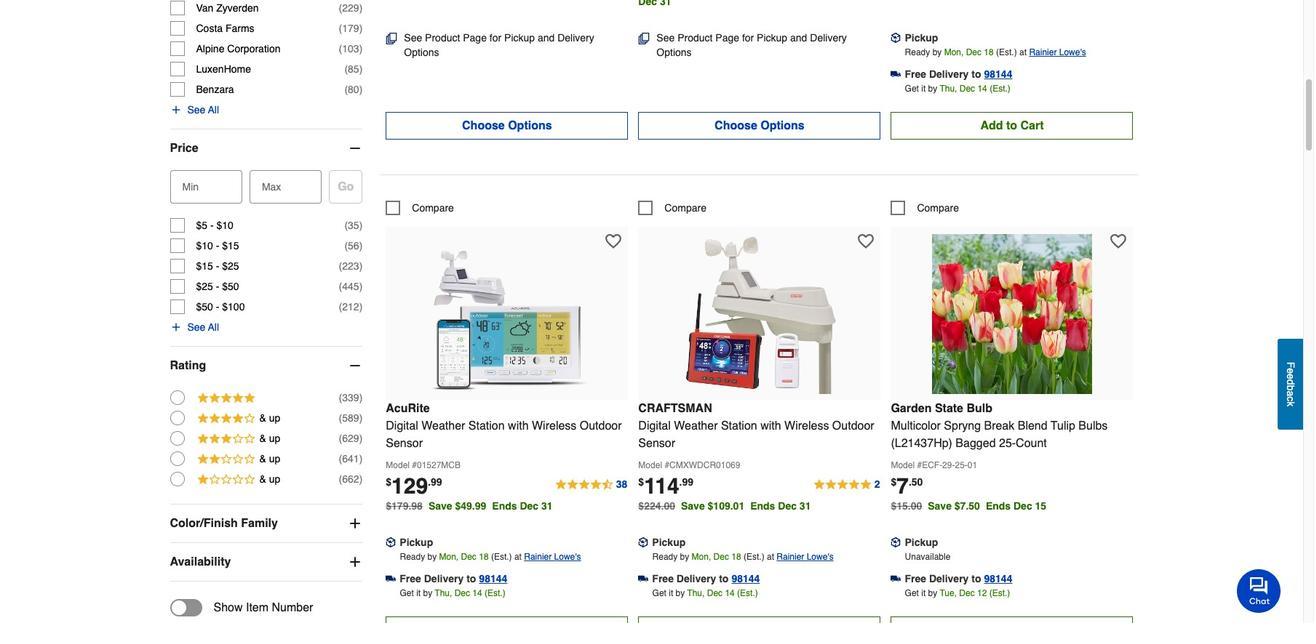Task type: locate. For each thing, give the bounding box(es) containing it.
4 ) from the top
[[359, 63, 363, 75]]

56
[[348, 240, 359, 252]]

ends dec 31 element for 114
[[751, 500, 817, 512]]

2 outdoor from the left
[[833, 420, 875, 433]]

truck filled image
[[386, 574, 396, 584], [639, 574, 649, 584]]

$10 down $5
[[196, 240, 213, 252]]

chat invite button image
[[1237, 569, 1282, 614]]

( 179 )
[[339, 22, 363, 34]]

0 horizontal spatial model
[[386, 460, 410, 471]]

2 ends from the left
[[751, 500, 775, 512]]

page
[[463, 32, 487, 43], [716, 32, 739, 43]]

) for ( 35 )
[[359, 220, 363, 231]]

( 445 )
[[339, 281, 363, 292]]

.99 inside $ 129 .99
[[428, 476, 442, 488]]

( 641 )
[[339, 453, 363, 465]]

2 ) from the top
[[359, 22, 363, 34]]

& for ( 629 )
[[259, 433, 266, 445]]

save left $109.01 on the right bottom of the page
[[681, 500, 705, 512]]

7 ) from the top
[[359, 240, 363, 252]]

mon, for the rightmost the rainier lowe's button
[[944, 47, 964, 57]]

) up ( 56 )
[[359, 220, 363, 231]]

2 horizontal spatial 18
[[984, 47, 994, 57]]

1 wireless from the left
[[532, 420, 577, 433]]

truck filled image for get it by thu, dec 14 (est.)
[[891, 69, 901, 79]]

0 horizontal spatial and
[[538, 32, 555, 43]]

1 horizontal spatial page
[[716, 32, 739, 43]]

van
[[196, 2, 214, 14]]

show
[[214, 602, 243, 615]]

9 ) from the top
[[359, 281, 363, 292]]

rainier lowe's button
[[1029, 45, 1086, 59], [524, 550, 581, 565], [777, 550, 834, 565]]

2 $ from the left
[[639, 476, 644, 488]]

4.5 stars image
[[554, 476, 628, 494]]

see all down $50 - $100
[[187, 322, 219, 333]]

minus image inside price button
[[348, 141, 363, 156]]

wireless for craftsman digital weather station with wireless outdoor sensor
[[785, 420, 829, 433]]

weather inside acurite digital weather station with wireless outdoor sensor
[[422, 420, 465, 433]]

- right $5
[[210, 220, 214, 231]]

digital inside acurite digital weather station with wireless outdoor sensor
[[386, 420, 418, 433]]

) down ( 589 )
[[359, 433, 363, 445]]

14
[[978, 83, 988, 94], [473, 589, 482, 599], [725, 589, 735, 599]]

- up $15 - $25
[[216, 240, 219, 252]]

0 horizontal spatial 5 stars image
[[196, 391, 256, 407]]

show item number element
[[170, 600, 313, 617]]

& right 4 stars image on the bottom of page
[[259, 413, 266, 424]]

see all
[[187, 104, 219, 116], [187, 322, 219, 333]]

digital for craftsman
[[639, 420, 671, 433]]

3 compare from the left
[[917, 202, 959, 214]]

1 horizontal spatial mon,
[[692, 552, 711, 562]]

1 horizontal spatial 14
[[725, 589, 735, 599]]

wireless up 2 'button'
[[785, 420, 829, 433]]

) for ( 179 )
[[359, 22, 363, 34]]

product
[[425, 32, 460, 43], [678, 32, 713, 43]]

truck filled image for the rainier lowe's button to the left
[[386, 574, 396, 584]]

1 horizontal spatial 18
[[732, 552, 741, 562]]

$10 up $10 - $15
[[217, 220, 234, 231]]

minus image up go
[[348, 141, 363, 156]]

0 horizontal spatial choose
[[462, 119, 505, 132]]

up up color/finish family button
[[269, 474, 280, 485]]

589
[[342, 413, 359, 424]]

1 truck filled image from the top
[[891, 69, 901, 79]]

2 see all from the top
[[187, 322, 219, 333]]

3 up from the top
[[269, 453, 280, 465]]

1 heart outline image from the left
[[606, 233, 622, 249]]

) up ( 589 )
[[359, 392, 363, 404]]

1 ) from the top
[[359, 2, 363, 14]]

2 31 from the left
[[800, 500, 811, 512]]

wireless for acurite digital weather station with wireless outdoor sensor
[[532, 420, 577, 433]]

) up 662
[[359, 453, 363, 465]]

pickup
[[504, 32, 535, 43], [757, 32, 788, 43], [905, 32, 938, 43], [400, 537, 433, 549], [652, 537, 686, 549], [905, 537, 938, 549]]

2 product from the left
[[678, 32, 713, 43]]

0 horizontal spatial see product page for pickup and delivery options
[[404, 32, 594, 58]]

5 stars image
[[196, 391, 256, 407], [813, 476, 881, 494]]

$25 down $10 - $15
[[222, 260, 239, 272]]

station inside craftsman digital weather station with wireless outdoor sensor
[[721, 420, 757, 433]]

(l21437hp)
[[891, 437, 953, 450]]

1 horizontal spatial save
[[681, 500, 705, 512]]

.99 inside $ 114 .99
[[679, 476, 694, 488]]

compare inside 5005892075 element
[[412, 202, 454, 214]]

0 horizontal spatial sensor
[[386, 437, 423, 450]]

model up '129'
[[386, 460, 410, 471]]

2 and from the left
[[790, 32, 807, 43]]

get it by thu, dec 14 (est.)
[[905, 83, 1011, 94], [400, 589, 506, 599], [653, 589, 758, 599]]

$50
[[222, 281, 239, 292], [196, 301, 213, 313]]

0 vertical spatial 5 stars image
[[196, 391, 256, 407]]

11 ) from the top
[[359, 392, 363, 404]]

was price $224.00 element
[[639, 497, 681, 512]]

0 horizontal spatial ends
[[492, 500, 517, 512]]

model for craftsman digital weather station with wireless outdoor sensor
[[639, 460, 662, 471]]

3 ) from the top
[[359, 43, 363, 54]]

2 horizontal spatial lowe's
[[1060, 47, 1086, 57]]

& up for ( 641 )
[[259, 453, 280, 465]]

- left $100 on the left of page
[[216, 301, 219, 313]]

zyverden
[[216, 2, 259, 14]]

1 see all from the top
[[187, 104, 219, 116]]

all
[[208, 104, 219, 116], [208, 322, 219, 333]]

2 with from the left
[[761, 420, 781, 433]]

1 horizontal spatial ready
[[653, 552, 678, 562]]

13 ) from the top
[[359, 433, 363, 445]]

1 vertical spatial $15
[[196, 260, 213, 272]]

save left $49.99
[[429, 500, 452, 512]]

weather for craftsman
[[674, 420, 718, 433]]

( up ( 589 )
[[339, 392, 342, 404]]

0 horizontal spatial save
[[429, 500, 452, 512]]

sensor inside craftsman digital weather station with wireless outdoor sensor
[[639, 437, 675, 450]]

1 vertical spatial $50
[[196, 301, 213, 313]]

2 horizontal spatial #
[[917, 460, 922, 471]]

)
[[359, 2, 363, 14], [359, 22, 363, 34], [359, 43, 363, 54], [359, 63, 363, 75], [359, 84, 363, 95], [359, 220, 363, 231], [359, 240, 363, 252], [359, 260, 363, 272], [359, 281, 363, 292], [359, 301, 363, 313], [359, 392, 363, 404], [359, 413, 363, 424], [359, 433, 363, 445], [359, 453, 363, 465], [359, 474, 363, 485]]

see all button down $50 - $100
[[170, 320, 219, 335]]

1 horizontal spatial see product page for pickup and delivery options
[[657, 32, 847, 58]]

(est.)
[[996, 47, 1017, 57], [990, 83, 1011, 94], [491, 552, 512, 562], [744, 552, 765, 562], [485, 589, 506, 599], [737, 589, 758, 599], [990, 589, 1011, 599]]

0 horizontal spatial .99
[[428, 476, 442, 488]]

1 vertical spatial truck filled image
[[891, 574, 901, 584]]

station for craftsman
[[721, 420, 757, 433]]

18 for the rainier lowe's button to the middle
[[732, 552, 741, 562]]

for
[[490, 32, 502, 43], [742, 32, 754, 43]]

( for 35
[[345, 220, 348, 231]]

cmxwdcr01069
[[670, 460, 741, 471]]

2 heart outline image from the left
[[858, 233, 874, 249]]

31 for 114
[[800, 500, 811, 512]]

1 horizontal spatial #
[[665, 460, 670, 471]]

- down $10 - $15
[[216, 260, 219, 272]]

$ right the 2
[[891, 476, 897, 488]]

) up 179
[[359, 2, 363, 14]]

1 & up from the top
[[259, 413, 280, 424]]

outdoor for craftsman digital weather station with wireless outdoor sensor
[[833, 420, 875, 433]]

1 horizontal spatial and
[[790, 32, 807, 43]]

1 vertical spatial 5 stars image
[[813, 476, 881, 494]]

ends for 114
[[751, 500, 775, 512]]

outdoor up 2 'button'
[[833, 420, 875, 433]]

$7.50
[[955, 500, 980, 512]]

) down 85
[[359, 84, 363, 95]]

0 horizontal spatial mon,
[[439, 552, 459, 562]]

& up right 3 stars image
[[259, 433, 280, 445]]

- for $10
[[216, 240, 219, 252]]

( 35 )
[[345, 220, 363, 231]]

2 horizontal spatial mon,
[[944, 47, 964, 57]]

2 save from the left
[[681, 500, 705, 512]]

1 choose options link from the left
[[386, 112, 628, 139]]

sensor up model # cmxwdcr01069
[[639, 437, 675, 450]]

( 662 )
[[339, 474, 363, 485]]

1 horizontal spatial station
[[721, 420, 757, 433]]

ends dec 15 element
[[986, 500, 1053, 512]]

b
[[1285, 385, 1297, 391]]

up right 2 stars image
[[269, 453, 280, 465]]

.99
[[428, 476, 442, 488], [679, 476, 694, 488]]

0 horizontal spatial ready
[[400, 552, 425, 562]]

( down 339
[[339, 413, 342, 424]]

3 & from the top
[[259, 453, 266, 465]]

1 horizontal spatial wireless
[[785, 420, 829, 433]]

0 vertical spatial $25
[[222, 260, 239, 272]]

station
[[469, 420, 505, 433], [721, 420, 757, 433]]

digital down craftsman
[[639, 420, 671, 433]]

1 horizontal spatial model
[[639, 460, 662, 471]]

mon,
[[944, 47, 964, 57], [439, 552, 459, 562], [692, 552, 711, 562]]

$ inside the $ 7 .50
[[891, 476, 897, 488]]

1 save from the left
[[429, 500, 452, 512]]

1 horizontal spatial ends
[[751, 500, 775, 512]]

outdoor up the "4.5 stars" image
[[580, 420, 622, 433]]

craftsman digital weather station with wireless outdoor sensor image
[[680, 234, 840, 394]]

-
[[210, 220, 214, 231], [216, 240, 219, 252], [216, 260, 219, 272], [216, 281, 219, 292], [216, 301, 219, 313]]

$25
[[222, 260, 239, 272], [196, 281, 213, 292]]

( for 80
[[345, 84, 348, 95]]

1 # from the left
[[412, 460, 417, 471]]

( up 662
[[339, 453, 342, 465]]

1 horizontal spatial with
[[761, 420, 781, 433]]

3 & up from the top
[[259, 453, 280, 465]]

e up d
[[1285, 368, 1297, 374]]

$15.00 save $7.50 ends dec 15
[[891, 500, 1047, 512]]

& up
[[259, 413, 280, 424], [259, 433, 280, 445], [259, 453, 280, 465], [259, 474, 280, 485]]

c
[[1285, 397, 1297, 402]]

1 .99 from the left
[[428, 476, 442, 488]]

0 horizontal spatial choose options link
[[386, 112, 628, 139]]

$15 - $25
[[196, 260, 239, 272]]

0 horizontal spatial 31
[[542, 500, 553, 512]]

2 horizontal spatial $
[[891, 476, 897, 488]]

with inside acurite digital weather station with wireless outdoor sensor
[[508, 420, 529, 433]]

$ inside $ 114 .99
[[639, 476, 644, 488]]

$ for 114
[[639, 476, 644, 488]]

k
[[1285, 402, 1297, 407]]

4 stars image
[[196, 411, 256, 428]]

1 horizontal spatial for
[[742, 32, 754, 43]]

) down ( 223 ) in the top of the page
[[359, 281, 363, 292]]

minus image for price
[[348, 141, 363, 156]]

1 weather from the left
[[422, 420, 465, 433]]

2 horizontal spatial ends
[[986, 500, 1011, 512]]

truck filled image
[[891, 69, 901, 79], [891, 574, 901, 584]]

2 & from the top
[[259, 433, 266, 445]]

( for 445
[[339, 281, 342, 292]]

2 model from the left
[[639, 460, 662, 471]]

was price $15.00 element
[[891, 497, 928, 512]]

outdoor inside acurite digital weather station with wireless outdoor sensor
[[580, 420, 622, 433]]

minus image
[[348, 141, 363, 156], [348, 359, 363, 373]]

.99 down 01527mcb
[[428, 476, 442, 488]]

& up right 2 stars image
[[259, 453, 280, 465]]

1 vertical spatial $25
[[196, 281, 213, 292]]

) down ( 35 )
[[359, 240, 363, 252]]

1 horizontal spatial outdoor
[[833, 420, 875, 433]]

( up ( 445 )
[[339, 260, 342, 272]]

5 stars image containing 2
[[813, 476, 881, 494]]

$ inside $ 129 .99
[[386, 476, 392, 488]]

3 # from the left
[[917, 460, 922, 471]]

ready by mon, dec 18 (est.) at rainier lowe's
[[905, 47, 1086, 57], [400, 552, 581, 562], [653, 552, 834, 562]]

129
[[392, 474, 428, 499]]

10 ) from the top
[[359, 301, 363, 313]]

ends dec 31 element
[[639, 0, 865, 7], [492, 500, 559, 512], [751, 500, 817, 512]]

( for 589
[[339, 413, 342, 424]]

212
[[342, 301, 359, 313]]

choose
[[462, 119, 505, 132], [715, 119, 758, 132]]

) down the 229
[[359, 22, 363, 34]]

rainier for the rainier lowe's button to the middle
[[777, 552, 805, 562]]

( down ( 103 ) at top left
[[345, 63, 348, 75]]

2 horizontal spatial get it by thu, dec 14 (est.)
[[905, 83, 1011, 94]]

plus image down plus icon
[[348, 555, 363, 570]]

0 horizontal spatial page
[[463, 32, 487, 43]]

farms
[[226, 22, 254, 34]]

1 see all button from the top
[[170, 103, 219, 117]]

2 horizontal spatial thu,
[[940, 83, 957, 94]]

2 up from the top
[[269, 433, 280, 445]]

compare inside the 5005864649 element
[[665, 202, 707, 214]]

mon, for the rainier lowe's button to the left
[[439, 552, 459, 562]]

2 minus image from the top
[[348, 359, 363, 373]]

2 horizontal spatial model
[[891, 460, 915, 471]]

0 horizontal spatial digital
[[386, 420, 418, 433]]

) up "( 80 )"
[[359, 63, 363, 75]]

$50 down $25 - $50
[[196, 301, 213, 313]]

plus image up price at the left of page
[[170, 104, 182, 116]]

wireless inside craftsman digital weather station with wireless outdoor sensor
[[785, 420, 829, 433]]

38
[[616, 479, 628, 490]]

- for $50
[[216, 301, 219, 313]]

ends right $109.01 on the right bottom of the page
[[751, 500, 775, 512]]

) for ( 641 )
[[359, 453, 363, 465]]

6 ) from the top
[[359, 220, 363, 231]]

25- down bagged
[[955, 460, 968, 471]]

by
[[933, 47, 942, 57], [928, 83, 938, 94], [428, 552, 437, 562], [680, 552, 689, 562], [423, 589, 432, 599], [676, 589, 685, 599], [928, 589, 938, 599]]

2 .99 from the left
[[679, 476, 694, 488]]

get it by thu, dec 14 (est.) for the rightmost the rainier lowe's button
[[905, 83, 1011, 94]]

0 horizontal spatial station
[[469, 420, 505, 433]]

up right 3 stars image
[[269, 433, 280, 445]]

up right 4 stars image on the bottom of page
[[269, 413, 280, 424]]

color/finish family button
[[170, 505, 363, 543]]

1 horizontal spatial product
[[678, 32, 713, 43]]

plus image
[[170, 104, 182, 116], [170, 322, 182, 333], [348, 555, 363, 570]]

2 horizontal spatial save
[[928, 500, 952, 512]]

1 station from the left
[[469, 420, 505, 433]]

see all button down benzara
[[170, 103, 219, 117]]

2 weather from the left
[[674, 420, 718, 433]]

( for 85
[[345, 63, 348, 75]]

with inside craftsman digital weather station with wireless outdoor sensor
[[761, 420, 781, 433]]

( for 212
[[339, 301, 342, 313]]

model
[[386, 460, 410, 471], [639, 460, 662, 471], [891, 460, 915, 471]]

8 ) from the top
[[359, 260, 363, 272]]

.99 down model # cmxwdcr01069
[[679, 476, 694, 488]]

1 horizontal spatial truck filled image
[[639, 574, 649, 584]]

4 up from the top
[[269, 474, 280, 485]]

- for $5
[[210, 220, 214, 231]]

1 up from the top
[[269, 413, 280, 424]]

plus image inside the availability button
[[348, 555, 363, 570]]

1 model from the left
[[386, 460, 410, 471]]

1 & from the top
[[259, 413, 266, 424]]

with for craftsman
[[761, 420, 781, 433]]

( up ( 56 )
[[345, 220, 348, 231]]

1 horizontal spatial 5 stars image
[[813, 476, 881, 494]]

1 e from the top
[[1285, 368, 1297, 374]]

2 vertical spatial plus image
[[348, 555, 363, 570]]

( down ( 223 ) in the top of the page
[[339, 281, 342, 292]]

( down ( 445 )
[[339, 301, 342, 313]]

# for acurite digital weather station with wireless outdoor sensor
[[412, 460, 417, 471]]

compare for '5014734531' element
[[917, 202, 959, 214]]

compare for 5005892075 element
[[412, 202, 454, 214]]

ends right $49.99
[[492, 500, 517, 512]]

) for ( 589 )
[[359, 413, 363, 424]]

2 compare from the left
[[665, 202, 707, 214]]

18 for the rightmost the rainier lowe's button
[[984, 47, 994, 57]]

0 horizontal spatial 18
[[479, 552, 489, 562]]

minus image for rating
[[348, 359, 363, 373]]

digital inside craftsman digital weather station with wireless outdoor sensor
[[639, 420, 671, 433]]

( down 641
[[339, 474, 342, 485]]

1 vertical spatial plus image
[[170, 322, 182, 333]]

1 ends from the left
[[492, 500, 517, 512]]

plus image up rating
[[170, 322, 182, 333]]

1 with from the left
[[508, 420, 529, 433]]

5 ) from the top
[[359, 84, 363, 95]]

( up 179
[[339, 2, 342, 14]]

.99 for 114
[[679, 476, 694, 488]]

2 horizontal spatial rainier
[[1029, 47, 1057, 57]]

options
[[404, 46, 439, 58], [657, 46, 692, 58], [508, 119, 552, 132], [761, 119, 805, 132]]

( down 179
[[339, 43, 342, 54]]

0 horizontal spatial at
[[515, 552, 522, 562]]

add to cart
[[981, 119, 1044, 132]]

98144 for the rainier lowe's button to the middle
[[732, 573, 760, 585]]

heart outline image
[[606, 233, 622, 249], [858, 233, 874, 249]]

1 vertical spatial see all
[[187, 322, 219, 333]]

go button
[[329, 170, 363, 204]]

f e e d b a c k button
[[1278, 339, 1304, 430]]

outdoor inside craftsman digital weather station with wireless outdoor sensor
[[833, 420, 875, 433]]

0 vertical spatial $50
[[222, 281, 239, 292]]

3 model from the left
[[891, 460, 915, 471]]

15 ) from the top
[[359, 474, 363, 485]]

2 choose from the left
[[715, 119, 758, 132]]

save for 129
[[429, 500, 452, 512]]

model up 7
[[891, 460, 915, 471]]

$25 down $15 - $25
[[196, 281, 213, 292]]

( down the 229
[[339, 22, 342, 34]]

color/finish family
[[170, 517, 278, 530]]

$15.00
[[891, 500, 922, 512]]

0 horizontal spatial heart outline image
[[606, 233, 622, 249]]

2 truck filled image from the top
[[891, 574, 901, 584]]

sensor inside acurite digital weather station with wireless outdoor sensor
[[386, 437, 423, 450]]

spryng
[[944, 420, 981, 433]]

25- down break
[[999, 437, 1016, 450]]

station inside acurite digital weather station with wireless outdoor sensor
[[469, 420, 505, 433]]

( for 223
[[339, 260, 342, 272]]

31
[[542, 500, 553, 512], [800, 500, 811, 512]]

actual price $129.99 element
[[386, 474, 442, 499]]

1 horizontal spatial thu,
[[687, 589, 705, 599]]

5014734531 element
[[891, 201, 959, 215]]

2 # from the left
[[665, 460, 670, 471]]

( 85 )
[[345, 63, 363, 75]]

1 choose from the left
[[462, 119, 505, 132]]

rainier
[[1029, 47, 1057, 57], [524, 552, 552, 562], [777, 552, 805, 562]]

80
[[348, 84, 359, 95]]

1 all from the top
[[208, 104, 219, 116]]

2 truck filled image from the left
[[639, 574, 649, 584]]

pickup image
[[891, 33, 901, 43], [639, 538, 649, 548], [891, 538, 901, 548]]

4 & up from the top
[[259, 474, 280, 485]]

0 vertical spatial 25-
[[999, 437, 1016, 450]]

98144 for the rainier lowe's button to the left
[[479, 573, 508, 585]]

5 stars image left 7
[[813, 476, 881, 494]]

all down benzara
[[208, 104, 219, 116]]

see all down benzara
[[187, 104, 219, 116]]

01
[[968, 460, 978, 471]]

(
[[339, 2, 342, 14], [339, 22, 342, 34], [339, 43, 342, 54], [345, 63, 348, 75], [345, 84, 348, 95], [345, 220, 348, 231], [345, 240, 348, 252], [339, 260, 342, 272], [339, 281, 342, 292], [339, 301, 342, 313], [339, 392, 342, 404], [339, 413, 342, 424], [339, 433, 342, 445], [339, 453, 342, 465], [339, 474, 342, 485]]

1 sensor from the left
[[386, 437, 423, 450]]

& right 2 stars image
[[259, 453, 266, 465]]

1 truck filled image from the left
[[386, 574, 396, 584]]

1 horizontal spatial ready by mon, dec 18 (est.) at rainier lowe's
[[653, 552, 834, 562]]

ready for the rightmost the rainier lowe's button
[[905, 47, 930, 57]]

number
[[272, 602, 313, 615]]

2 digital from the left
[[639, 420, 671, 433]]

1 horizontal spatial choose
[[715, 119, 758, 132]]

1 compare from the left
[[412, 202, 454, 214]]

minus image up ( 339 )
[[348, 359, 363, 373]]

& right 1 star image
[[259, 474, 266, 485]]

sensor up the model # 01527mcb
[[386, 437, 423, 450]]

& up for ( 662 )
[[259, 474, 280, 485]]

wireless up 38 button
[[532, 420, 577, 433]]

1 horizontal spatial digital
[[639, 420, 671, 433]]

0 vertical spatial $10
[[217, 220, 234, 231]]

2 horizontal spatial rainier lowe's button
[[1029, 45, 1086, 59]]

223
[[342, 260, 359, 272]]

1 31 from the left
[[542, 500, 553, 512]]

2 all from the top
[[208, 322, 219, 333]]

) for ( 103 )
[[359, 43, 363, 54]]

1 horizontal spatial heart outline image
[[858, 233, 874, 249]]

wireless
[[532, 420, 577, 433], [785, 420, 829, 433]]

compare inside '5014734531' element
[[917, 202, 959, 214]]

& up right 4 stars image on the bottom of page
[[259, 413, 280, 424]]

( down 85
[[345, 84, 348, 95]]

1 vertical spatial all
[[208, 322, 219, 333]]

) up 85
[[359, 43, 363, 54]]

2 horizontal spatial ready by mon, dec 18 (est.) at rainier lowe's
[[905, 47, 1086, 57]]

weather down "acurite"
[[422, 420, 465, 433]]

) for ( 212 )
[[359, 301, 363, 313]]

2 horizontal spatial compare
[[917, 202, 959, 214]]

$50 up $100 on the left of page
[[222, 281, 239, 292]]

) for ( 56 )
[[359, 240, 363, 252]]

0 horizontal spatial ready by mon, dec 18 (est.) at rainier lowe's
[[400, 552, 581, 562]]

12 ) from the top
[[359, 413, 363, 424]]

$15 up $15 - $25
[[222, 240, 239, 252]]

minus image inside rating button
[[348, 359, 363, 373]]

3 $ from the left
[[891, 476, 897, 488]]

1 minus image from the top
[[348, 141, 363, 156]]

ends right $7.50
[[986, 500, 1011, 512]]

alpine
[[196, 43, 224, 54]]

& up right 1 star image
[[259, 474, 280, 485]]

actual price $7.50 element
[[891, 474, 923, 499]]

# for garden state bulb multicolor spryng break blend tulip bulbs (l21437hp) bagged 25-count
[[917, 460, 922, 471]]

3 save from the left
[[928, 500, 952, 512]]

free delivery to 98144
[[905, 68, 1013, 80], [400, 573, 508, 585], [652, 573, 760, 585], [905, 573, 1013, 585]]

) down ( 445 )
[[359, 301, 363, 313]]

1 $ from the left
[[386, 476, 392, 488]]

outdoor
[[580, 420, 622, 433], [833, 420, 875, 433]]

garden state bulb multicolor spryng break blend tulip bulbs (l21437hp) bagged 25-count
[[891, 402, 1108, 450]]

) down 641
[[359, 474, 363, 485]]

- down $15 - $25
[[216, 281, 219, 292]]

option group
[[170, 388, 363, 490]]

1 horizontal spatial compare
[[665, 202, 707, 214]]

2 & up from the top
[[259, 433, 280, 445]]

$ 129 .99
[[386, 474, 442, 499]]

model for acurite digital weather station with wireless outdoor sensor
[[386, 460, 410, 471]]

get it by tue, dec 12 (est.)
[[905, 589, 1011, 599]]

$ up $179.98
[[386, 476, 392, 488]]

( down ( 589 )
[[339, 433, 342, 445]]

acurite digital weather station with wireless outdoor sensor image
[[427, 234, 587, 394]]

1 horizontal spatial 31
[[800, 500, 811, 512]]

1 horizontal spatial get it by thu, dec 14 (est.)
[[653, 589, 758, 599]]

1 vertical spatial minus image
[[348, 359, 363, 373]]

2 horizontal spatial ready
[[905, 47, 930, 57]]

38 button
[[554, 476, 628, 494]]

2 sensor from the left
[[639, 437, 675, 450]]

# up the actual price $114.99 element
[[665, 460, 670, 471]]

( up 223
[[345, 240, 348, 252]]

& up for ( 629 )
[[259, 433, 280, 445]]

$15 down $10 - $15
[[196, 260, 213, 272]]

( for 179
[[339, 22, 342, 34]]

98144
[[984, 68, 1013, 80], [479, 573, 508, 585], [732, 573, 760, 585], [984, 573, 1013, 585]]

digital for acurite
[[386, 420, 418, 433]]

dec
[[966, 47, 982, 57], [960, 83, 975, 94], [520, 500, 539, 512], [778, 500, 797, 512], [1014, 500, 1033, 512], [461, 552, 477, 562], [714, 552, 729, 562], [455, 589, 470, 599], [707, 589, 723, 599], [960, 589, 975, 599]]

14 ) from the top
[[359, 453, 363, 465]]

e up "b"
[[1285, 374, 1297, 380]]

craftsman
[[639, 402, 712, 415]]

0 horizontal spatial $25
[[196, 281, 213, 292]]

0 vertical spatial all
[[208, 104, 219, 116]]

# up $ 129 .99
[[412, 460, 417, 471]]

2 wireless from the left
[[785, 420, 829, 433]]

all down $50 - $100
[[208, 322, 219, 333]]

$ for 7
[[891, 476, 897, 488]]

alpine corporation
[[196, 43, 281, 54]]

& right 3 stars image
[[259, 433, 266, 445]]

item
[[246, 602, 269, 615]]

tue,
[[940, 589, 957, 599]]

weather inside craftsman digital weather station with wireless outdoor sensor
[[674, 420, 718, 433]]

$ right 38
[[639, 476, 644, 488]]

model up 114
[[639, 460, 662, 471]]

0 horizontal spatial wireless
[[532, 420, 577, 433]]

1 outdoor from the left
[[580, 420, 622, 433]]

go
[[338, 180, 354, 193]]

save for 114
[[681, 500, 705, 512]]

0 horizontal spatial lowe's
[[554, 552, 581, 562]]

1 digital from the left
[[386, 420, 418, 433]]

0 horizontal spatial #
[[412, 460, 417, 471]]

# up .50
[[917, 460, 922, 471]]

5005864649 element
[[639, 201, 707, 215]]

1 page from the left
[[463, 32, 487, 43]]

wireless inside acurite digital weather station with wireless outdoor sensor
[[532, 420, 577, 433]]

1 see product page for pickup and delivery options from the left
[[404, 32, 594, 58]]

1 for from the left
[[490, 32, 502, 43]]

0 horizontal spatial truck filled image
[[386, 574, 396, 584]]

add to cart button
[[891, 112, 1134, 139]]

339
[[342, 392, 359, 404]]

0 horizontal spatial 25-
[[955, 460, 968, 471]]

0 horizontal spatial outdoor
[[580, 420, 622, 433]]

0 horizontal spatial with
[[508, 420, 529, 433]]

0 vertical spatial plus image
[[170, 104, 182, 116]]

digital down "acurite"
[[386, 420, 418, 433]]

5 stars image up 4 stars image on the bottom of page
[[196, 391, 256, 407]]

2 station from the left
[[721, 420, 757, 433]]

4 & from the top
[[259, 474, 266, 485]]

save left $7.50
[[928, 500, 952, 512]]

) down 339
[[359, 413, 363, 424]]

) down ( 56 )
[[359, 260, 363, 272]]

weather down craftsman
[[674, 420, 718, 433]]

$5
[[196, 220, 207, 231]]

rainier for the rightmost the rainier lowe's button
[[1029, 47, 1057, 57]]

1 and from the left
[[538, 32, 555, 43]]



Task type: describe. For each thing, give the bounding box(es) containing it.
get for the rainier lowe's button to the middle's truck filled image
[[653, 589, 667, 599]]

1 star image
[[196, 472, 256, 489]]

bulbs
[[1079, 420, 1108, 433]]

model # ecf-29-25-01
[[891, 460, 978, 471]]

15
[[1035, 500, 1047, 512]]

01527mcb
[[417, 460, 461, 471]]

thu, for the rainier lowe's button to the middle's truck filled image
[[687, 589, 705, 599]]

5005892075 element
[[386, 201, 454, 215]]

0 horizontal spatial 14
[[473, 589, 482, 599]]

state
[[935, 402, 964, 415]]

$ 114 .99
[[639, 474, 694, 499]]

truck filled image for get it by tue, dec 12 (est.)
[[891, 574, 901, 584]]

662
[[342, 474, 359, 485]]

a
[[1285, 391, 1297, 397]]

ecf-
[[922, 460, 943, 471]]

179
[[342, 22, 359, 34]]

compare for the 5005864649 element
[[665, 202, 707, 214]]

& up for ( 589 )
[[259, 413, 280, 424]]

ready for the rainier lowe's button to the middle
[[653, 552, 678, 562]]

show item number
[[214, 602, 313, 615]]

savings save $109.01 element
[[681, 500, 817, 512]]

.99 for 129
[[428, 476, 442, 488]]

max
[[262, 181, 281, 193]]

$10 - $15
[[196, 240, 239, 252]]

( 80 )
[[345, 84, 363, 95]]

3 stars image
[[196, 431, 256, 448]]

free for the rainier lowe's button to the left
[[400, 573, 421, 585]]

( 589 )
[[339, 413, 363, 424]]

f
[[1285, 362, 1297, 368]]

629
[[342, 433, 359, 445]]

d
[[1285, 380, 1297, 385]]

color/finish
[[170, 517, 238, 530]]

7
[[897, 474, 909, 499]]

break
[[984, 420, 1015, 433]]

get it by thu, dec 14 (est.) for the rainier lowe's button to the left
[[400, 589, 506, 599]]

$ 7 .50
[[891, 474, 923, 499]]

get it by thu, dec 14 (est.) for the rainier lowe's button to the middle
[[653, 589, 758, 599]]

heart outline image
[[1111, 233, 1127, 249]]

35
[[348, 220, 359, 231]]

plus image
[[348, 517, 363, 531]]

get for truck filled icon for get it by thu, dec 14 (est.)
[[905, 83, 919, 94]]

) for ( 80 )
[[359, 84, 363, 95]]

corporation
[[227, 43, 281, 54]]

18 for the rainier lowe's button to the left
[[479, 552, 489, 562]]

1 product from the left
[[425, 32, 460, 43]]

- for $15
[[216, 260, 219, 272]]

to inside button
[[1007, 119, 1018, 132]]

family
[[241, 517, 278, 530]]

was price $179.98 element
[[386, 497, 429, 512]]

station for acurite
[[469, 420, 505, 433]]

1 horizontal spatial rainier lowe's button
[[777, 550, 834, 565]]

103
[[342, 43, 359, 54]]

# for craftsman digital weather station with wireless outdoor sensor
[[665, 460, 670, 471]]

) for ( 629 )
[[359, 433, 363, 445]]

2 stars image
[[196, 452, 256, 469]]

2 see product page for pickup and delivery options from the left
[[657, 32, 847, 58]]

availability
[[170, 556, 231, 569]]

1 horizontal spatial $15
[[222, 240, 239, 252]]

model for garden state bulb multicolor spryng break blend tulip bulbs (l21437hp) bagged 25-count
[[891, 460, 915, 471]]

model # cmxwdcr01069
[[639, 460, 741, 471]]

$49.99
[[455, 500, 486, 512]]

ready by mon, dec 18 (est.) at rainier lowe's for the rainier lowe's button to the left
[[400, 552, 581, 562]]

1 choose options from the left
[[462, 119, 552, 132]]

2 horizontal spatial 14
[[978, 83, 988, 94]]

up for ( 641 )
[[269, 453, 280, 465]]

tulip
[[1051, 420, 1076, 433]]

85
[[348, 63, 359, 75]]

1 horizontal spatial at
[[767, 552, 774, 562]]

3 ends from the left
[[986, 500, 1011, 512]]

( for 339
[[339, 392, 342, 404]]

) for ( 339 )
[[359, 392, 363, 404]]

ready for the rainier lowe's button to the left
[[400, 552, 425, 562]]

thu, for truck filled icon for get it by thu, dec 14 (est.)
[[940, 83, 957, 94]]

0 horizontal spatial $10
[[196, 240, 213, 252]]

truck filled image for the rainier lowe's button to the middle
[[639, 574, 649, 584]]

up for ( 629 )
[[269, 433, 280, 445]]

2 e from the top
[[1285, 374, 1297, 380]]

lowe's for the rightmost the rainier lowe's button
[[1060, 47, 1086, 57]]

weather for acurite
[[422, 420, 465, 433]]

1 horizontal spatial $25
[[222, 260, 239, 272]]

garden
[[891, 402, 932, 415]]

plus image for 1st see all 'button' from the bottom
[[170, 322, 182, 333]]

sensor for acurite digital weather station with wireless outdoor sensor
[[386, 437, 423, 450]]

bagged
[[956, 437, 996, 450]]

actual price $114.99 element
[[639, 474, 694, 499]]

unavailable
[[905, 552, 951, 562]]

acurite
[[386, 402, 430, 415]]

641
[[342, 453, 359, 465]]

costa
[[196, 22, 223, 34]]

savings save $7.50 element
[[928, 500, 1053, 512]]

cart
[[1021, 119, 1044, 132]]

mon, for the rainier lowe's button to the middle
[[692, 552, 711, 562]]

get for the rainier lowe's button to the left's truck filled image
[[400, 589, 414, 599]]

up for ( 589 )
[[269, 413, 280, 424]]

price
[[170, 142, 198, 155]]

229
[[342, 2, 359, 14]]

1 vertical spatial 25-
[[955, 460, 968, 471]]

savings save $49.99 element
[[429, 500, 559, 512]]

( for 229
[[339, 2, 342, 14]]

( 212 )
[[339, 301, 363, 313]]

31 for 129
[[542, 500, 553, 512]]

( 56 )
[[345, 240, 363, 252]]

multicolor
[[891, 420, 941, 433]]

( for 56
[[345, 240, 348, 252]]

$100
[[222, 301, 245, 313]]

& for ( 589 )
[[259, 413, 266, 424]]

114
[[644, 474, 679, 499]]

0 horizontal spatial $15
[[196, 260, 213, 272]]

luxenhome
[[196, 63, 251, 75]]

add
[[981, 119, 1003, 132]]

1 horizontal spatial $50
[[222, 281, 239, 292]]

( for 103
[[339, 43, 342, 54]]

- for $25
[[216, 281, 219, 292]]

option group containing (
[[170, 388, 363, 490]]

) for ( 229 )
[[359, 2, 363, 14]]

ready by mon, dec 18 (est.) at rainier lowe's for the rainier lowe's button to the middle
[[653, 552, 834, 562]]

2 for from the left
[[742, 32, 754, 43]]

$50 - $100
[[196, 301, 245, 313]]

$179.98
[[386, 500, 423, 512]]

2 button
[[813, 476, 881, 494]]

pickup image
[[386, 538, 396, 548]]

lowe's for the rainier lowe's button to the middle
[[807, 552, 834, 562]]

$109.01
[[708, 500, 745, 512]]

( for 662
[[339, 474, 342, 485]]

bulb
[[967, 402, 993, 415]]

model # 01527mcb
[[386, 460, 461, 471]]

sensor for craftsman digital weather station with wireless outdoor sensor
[[639, 437, 675, 450]]

2 see all button from the top
[[170, 320, 219, 335]]

2 choose options link from the left
[[639, 112, 881, 139]]

2
[[875, 479, 880, 490]]

van zyverden
[[196, 2, 259, 14]]

blend
[[1018, 420, 1048, 433]]

ready by mon, dec 18 (est.) at rainier lowe's for the rightmost the rainier lowe's button
[[905, 47, 1086, 57]]

craftsman digital weather station with wireless outdoor sensor
[[639, 402, 875, 450]]

98144 for the rightmost the rainier lowe's button
[[984, 68, 1013, 80]]

with for acurite
[[508, 420, 529, 433]]

ends for 129
[[492, 500, 517, 512]]

445
[[342, 281, 359, 292]]

min
[[182, 181, 199, 193]]

& for ( 662 )
[[259, 474, 266, 485]]

) for ( 223 )
[[359, 260, 363, 272]]

) for ( 85 )
[[359, 63, 363, 75]]

ends dec 31 element for 129
[[492, 500, 559, 512]]

2 choose options from the left
[[715, 119, 805, 132]]

benzara
[[196, 84, 234, 95]]

( for 641
[[339, 453, 342, 465]]

costa farms
[[196, 22, 254, 34]]

garden state bulb multicolor spryng break blend tulip bulbs (l21437hp) bagged 25-count image
[[932, 234, 1092, 394]]

outdoor for acurite digital weather station with wireless outdoor sensor
[[580, 420, 622, 433]]

0 horizontal spatial rainier lowe's button
[[524, 550, 581, 565]]

( 629 )
[[339, 433, 363, 445]]

$ for 129
[[386, 476, 392, 488]]

1 horizontal spatial $10
[[217, 220, 234, 231]]

lowe's for the rainier lowe's button to the left
[[554, 552, 581, 562]]

thu, for the rainier lowe's button to the left's truck filled image
[[435, 589, 452, 599]]

price button
[[170, 129, 363, 167]]

availability button
[[170, 544, 363, 581]]

2 horizontal spatial at
[[1020, 47, 1027, 57]]

2 page from the left
[[716, 32, 739, 43]]

rating
[[170, 359, 206, 373]]

& for ( 641 )
[[259, 453, 266, 465]]

( for 629
[[339, 433, 342, 445]]

.50
[[909, 476, 923, 488]]

25- inside garden state bulb multicolor spryng break blend tulip bulbs (l21437hp) bagged 25-count
[[999, 437, 1016, 450]]

rainier for the rainier lowe's button to the left
[[524, 552, 552, 562]]

) for ( 662 )
[[359, 474, 363, 485]]

up for ( 662 )
[[269, 474, 280, 485]]



Task type: vqa. For each thing, say whether or not it's contained in the screenshot.


